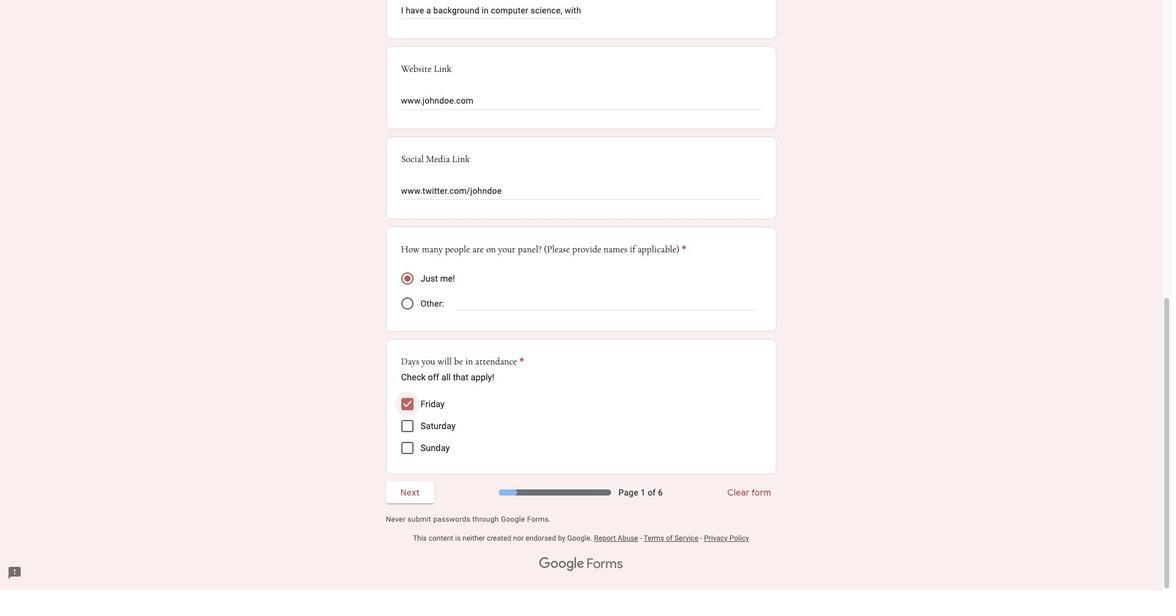 Task type: locate. For each thing, give the bounding box(es) containing it.
list
[[386, 0, 776, 475], [401, 394, 761, 460]]

None text field
[[401, 3, 581, 18], [401, 185, 761, 200], [401, 3, 581, 18], [401, 185, 761, 200]]

Saturday checkbox
[[401, 421, 413, 433]]

heading
[[401, 242, 686, 257], [401, 355, 524, 369]]

Other response text field
[[456, 296, 756, 310]]

None text field
[[401, 95, 761, 109]]

required question element
[[680, 242, 686, 257], [517, 355, 524, 369]]

1 vertical spatial heading
[[401, 355, 524, 369]]

progress bar
[[499, 490, 611, 496]]

1 horizontal spatial required question element
[[680, 242, 686, 257]]

sunday image
[[402, 444, 412, 453]]

Sunday checkbox
[[401, 442, 413, 455]]

2 heading from the top
[[401, 355, 524, 369]]

0 vertical spatial heading
[[401, 242, 686, 257]]

Just me! radio
[[401, 273, 413, 285]]

saturday image
[[402, 422, 412, 432]]

None radio
[[401, 298, 413, 310]]

0 horizontal spatial required question element
[[517, 355, 524, 369]]

0 vertical spatial required question element
[[680, 242, 686, 257]]



Task type: describe. For each thing, give the bounding box(es) containing it.
friday image
[[401, 399, 413, 411]]

google image
[[539, 558, 584, 572]]

1 heading from the top
[[401, 242, 686, 257]]

Friday checkbox
[[401, 399, 413, 411]]

report a problem to google image
[[7, 566, 22, 581]]

just me! image
[[404, 276, 410, 282]]

1 vertical spatial required question element
[[517, 355, 524, 369]]



Task type: vqa. For each thing, say whether or not it's contained in the screenshot.
right Required question element
yes



